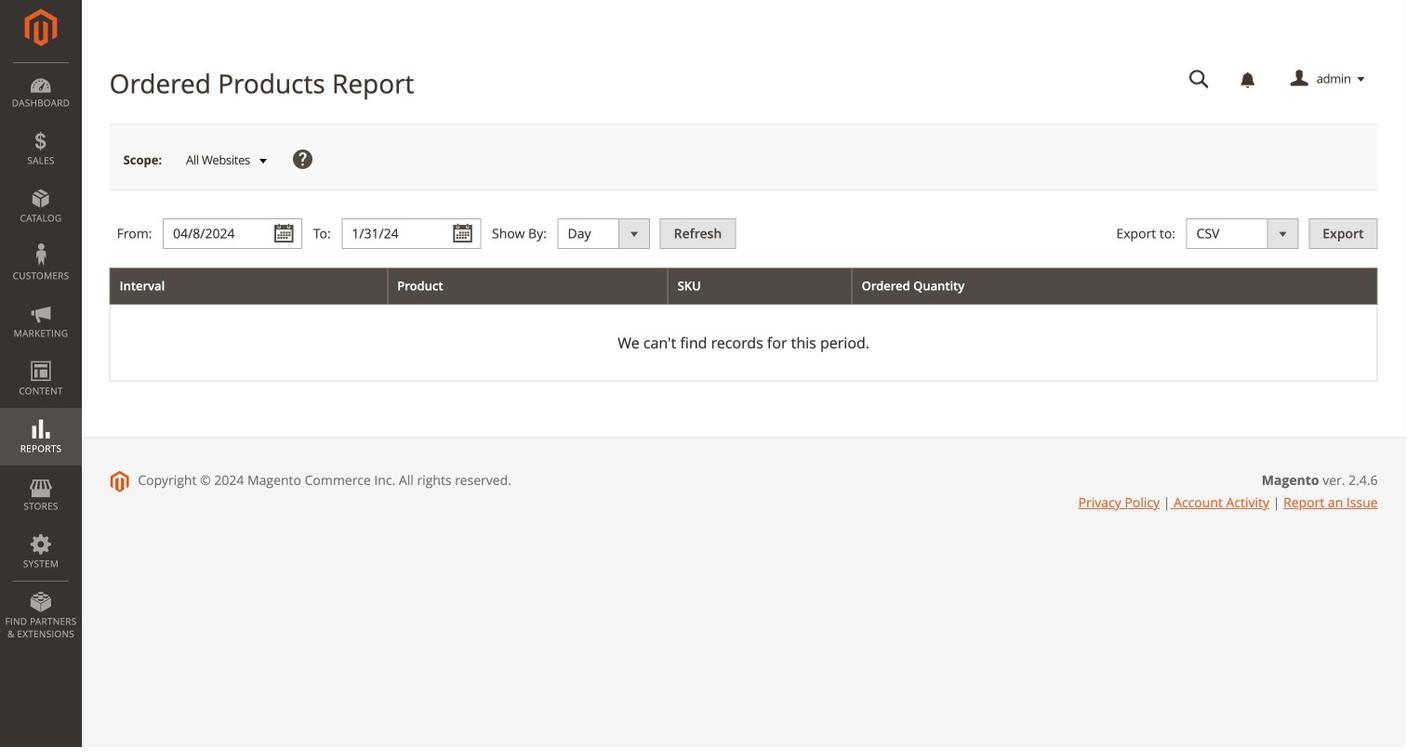 Task type: vqa. For each thing, say whether or not it's contained in the screenshot.
"text box"
yes



Task type: locate. For each thing, give the bounding box(es) containing it.
magento admin panel image
[[25, 8, 57, 47]]

None text field
[[1176, 63, 1223, 96], [163, 219, 302, 250], [342, 219, 481, 250], [1176, 63, 1223, 96], [163, 219, 302, 250], [342, 219, 481, 250]]

menu bar
[[0, 62, 82, 650]]



